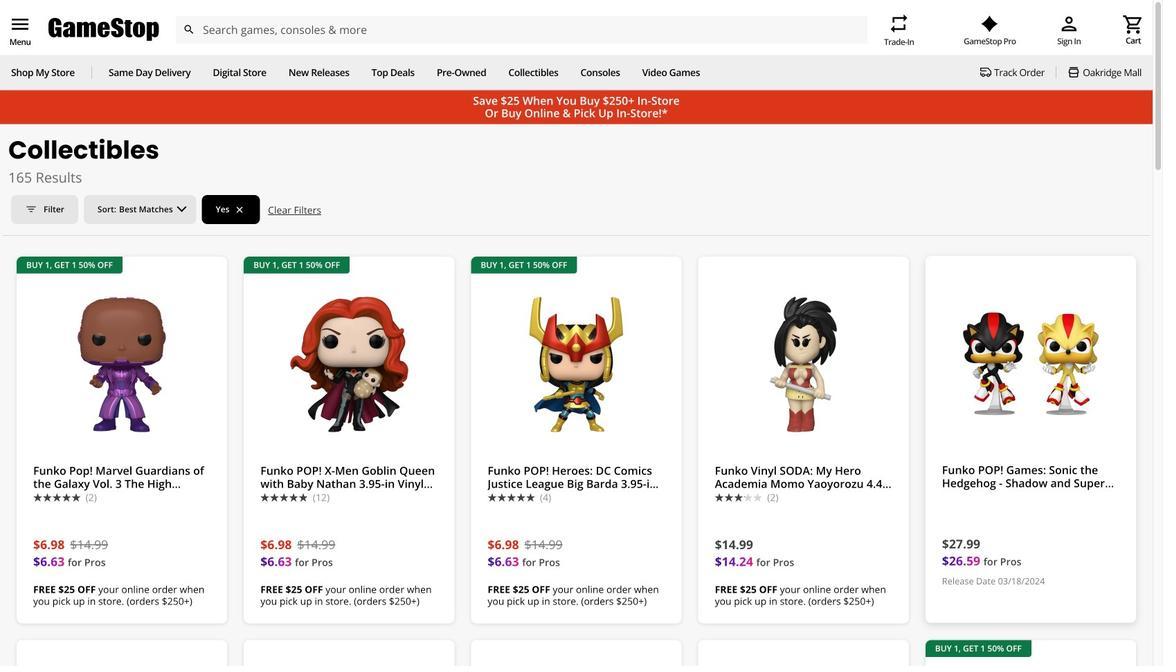 Task type: vqa. For each thing, say whether or not it's contained in the screenshot.
Returns Icon
no



Task type: locate. For each thing, give the bounding box(es) containing it.
None search field
[[175, 16, 868, 44]]

Search games, consoles & more search field
[[203, 16, 843, 44]]



Task type: describe. For each thing, give the bounding box(es) containing it.
gamestop image
[[48, 16, 159, 43]]

gamestop pro icon image
[[982, 16, 999, 32]]



